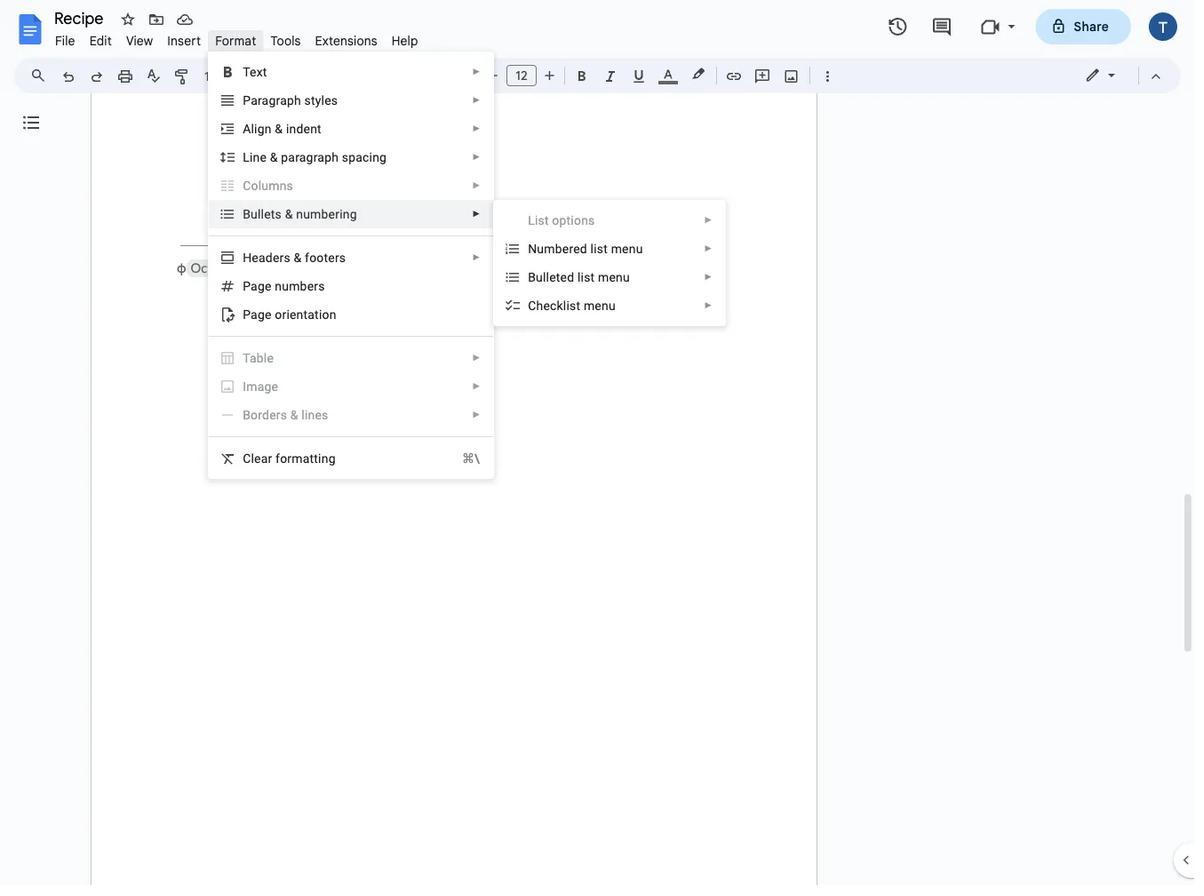Task type: locate. For each thing, give the bounding box(es) containing it.
extensions
[[315, 33, 377, 48]]

help
[[392, 33, 418, 48]]

spacing
[[342, 150, 387, 164]]

s
[[287, 178, 293, 193], [275, 207, 282, 221]]

1 horizontal spatial c
[[528, 298, 536, 313]]

c for lear
[[243, 451, 251, 466]]

format menu item
[[208, 30, 263, 51]]

highlight color image
[[689, 63, 708, 84]]

2 vertical spatial menu
[[584, 298, 616, 313]]

paragraph
[[281, 150, 339, 164]]

Font size text field
[[507, 65, 536, 86]]

page
[[243, 279, 272, 293], [243, 307, 272, 322]]

c
[[528, 298, 536, 313], [243, 451, 251, 466]]

menu
[[493, 0, 726, 653], [208, 52, 494, 479]]

c down the borders on the left top of page
[[243, 451, 251, 466]]

list up bulleted list menu b element
[[591, 241, 608, 256]]

a lign & indent
[[243, 121, 322, 136]]

clear formatting c element
[[243, 451, 341, 466]]

n
[[280, 178, 287, 193], [275, 279, 282, 293]]

& right the lign
[[275, 121, 283, 136]]

s inside menu item
[[287, 178, 293, 193]]

application containing share
[[0, 0, 1195, 885]]

menu
[[611, 241, 643, 256], [598, 270, 630, 284], [584, 298, 616, 313]]

mbers
[[289, 279, 325, 293]]

1 vertical spatial menu
[[598, 270, 630, 284]]

menu item down spacing
[[220, 177, 481, 195]]

0 horizontal spatial c
[[243, 451, 251, 466]]

a
[[243, 121, 251, 136]]

0 vertical spatial menu item
[[220, 177, 481, 195]]

Menus field
[[22, 63, 61, 88]]

menu down bulleted list menu b element
[[584, 298, 616, 313]]

list
[[591, 241, 608, 256], [578, 270, 595, 284]]

hea d ers & footers
[[243, 250, 346, 265]]

view menu item
[[119, 30, 160, 51]]

u
[[282, 279, 289, 293]]

borders & lines menu item
[[220, 406, 481, 424]]

page n u mbers
[[243, 279, 325, 293]]

►
[[472, 67, 481, 77], [472, 95, 481, 105], [472, 124, 481, 134], [472, 152, 481, 162], [472, 180, 481, 191], [472, 209, 481, 219], [704, 215, 713, 225], [704, 243, 713, 254], [472, 252, 481, 263], [704, 272, 713, 282], [704, 300, 713, 311], [472, 353, 481, 363], [472, 381, 481, 391], [472, 410, 481, 420]]

& right ers
[[294, 250, 302, 265]]

application
[[0, 0, 1195, 885]]

menu item down the table menu item
[[220, 378, 481, 395]]

n left mbers
[[275, 279, 282, 293]]

tools menu item
[[263, 30, 308, 51]]

l ine & paragraph spacing
[[243, 150, 387, 164]]

page down page n u mbers
[[243, 307, 272, 322]]

► for b ulleted list menu
[[704, 272, 713, 282]]

bulle t s & numbering
[[243, 207, 357, 221]]

page orientation
[[243, 307, 336, 322]]

1 page from the top
[[243, 279, 272, 293]]

styles
[[304, 93, 338, 108]]

c down b
[[528, 298, 536, 313]]

► for ecklist menu
[[704, 300, 713, 311]]

i
[[243, 379, 246, 394]]

Zoom field
[[197, 63, 264, 90]]

& left lines
[[290, 407, 298, 422]]

i m age
[[243, 379, 278, 394]]

page left u
[[243, 279, 272, 293]]

list options o element
[[528, 213, 600, 227]]

paragraph styles p element
[[243, 93, 343, 108]]

menu down numbered list menu n element
[[598, 270, 630, 284]]

Star checkbox
[[116, 7, 140, 32]]

umbered
[[537, 241, 587, 256]]

menu for umbered list menu
[[611, 241, 643, 256]]

colum n s
[[243, 178, 293, 193]]

b
[[528, 270, 536, 284]]

menu bar containing file
[[48, 23, 425, 52]]

menu item up numbered list menu n element
[[494, 206, 725, 235]]

0 vertical spatial page
[[243, 279, 272, 293]]

mode and view toolbar
[[1072, 58, 1170, 93]]

bulleted list menu b element
[[528, 270, 635, 284]]

c h ecklist menu
[[528, 298, 616, 313]]

► for a lign & indent
[[472, 124, 481, 134]]

► for s
[[472, 180, 481, 191]]

s right colum
[[287, 178, 293, 193]]

0 vertical spatial menu
[[611, 241, 643, 256]]

n umbered list menu
[[528, 241, 643, 256]]

page numbers u element
[[243, 279, 330, 293]]

1 vertical spatial n
[[275, 279, 282, 293]]

page for page orientation
[[243, 307, 272, 322]]

lines
[[302, 407, 328, 422]]

share button
[[1036, 9, 1131, 44]]

table menu item
[[220, 349, 481, 367]]

insert image image
[[782, 63, 802, 88]]

columns n element
[[243, 178, 299, 193]]

& inside menu item
[[290, 407, 298, 422]]

menu bar
[[48, 23, 425, 52]]

aragraph
[[251, 93, 301, 108]]

1 horizontal spatial s
[[287, 178, 293, 193]]

menu item containing list
[[494, 206, 725, 235]]

► for p aragraph styles
[[472, 95, 481, 105]]

borders & lines q element
[[243, 407, 334, 422]]

tools
[[270, 33, 301, 48]]

menu item
[[220, 177, 481, 195], [494, 206, 725, 235], [220, 378, 481, 395]]

0 vertical spatial list
[[591, 241, 608, 256]]

n inside menu item
[[280, 178, 287, 193]]

0 vertical spatial c
[[528, 298, 536, 313]]

n for u
[[275, 279, 282, 293]]

menu bar inside menu bar banner
[[48, 23, 425, 52]]

numbering
[[296, 207, 357, 221]]

0 vertical spatial n
[[280, 178, 287, 193]]

c for h
[[528, 298, 536, 313]]

2 vertical spatial menu item
[[220, 378, 481, 395]]

formatting
[[276, 451, 336, 466]]

1 vertical spatial menu item
[[494, 206, 725, 235]]

& right ine
[[270, 150, 278, 164]]

edit menu item
[[82, 30, 119, 51]]

1 vertical spatial c
[[243, 451, 251, 466]]

ptions
[[559, 213, 595, 227]]

headers & footers d element
[[243, 250, 351, 265]]

page orientation 3 element
[[243, 307, 342, 322]]

0 horizontal spatial s
[[275, 207, 282, 221]]

ecklist
[[543, 298, 580, 313]]

extensions menu item
[[308, 30, 385, 51]]

Rename text field
[[48, 7, 114, 28]]

&
[[275, 121, 283, 136], [270, 150, 278, 164], [285, 207, 293, 221], [294, 250, 302, 265], [290, 407, 298, 422]]

menu up bulleted list menu b element
[[611, 241, 643, 256]]

list down n umbered list menu
[[578, 270, 595, 284]]

s right bulle
[[275, 207, 282, 221]]

► for l ine & paragraph spacing
[[472, 152, 481, 162]]

menu containing text
[[208, 52, 494, 479]]

2 page from the top
[[243, 307, 272, 322]]

menu containing list
[[493, 0, 726, 653]]

t
[[271, 207, 275, 221]]

► for ers & footers
[[472, 252, 481, 263]]

n up "bulle t s & numbering"
[[280, 178, 287, 193]]

s for t
[[275, 207, 282, 221]]

1 vertical spatial list
[[578, 270, 595, 284]]

0 vertical spatial s
[[287, 178, 293, 193]]

1 vertical spatial page
[[243, 307, 272, 322]]

l
[[243, 150, 250, 164]]

colum
[[243, 178, 280, 193]]

1 vertical spatial s
[[275, 207, 282, 221]]



Task type: vqa. For each thing, say whether or not it's contained in the screenshot.


Task type: describe. For each thing, give the bounding box(es) containing it.
& right t
[[285, 207, 293, 221]]

insert menu item
[[160, 30, 208, 51]]

text
[[243, 64, 267, 79]]

p aragraph styles
[[243, 93, 338, 108]]

Font size field
[[507, 65, 544, 87]]

edit
[[89, 33, 112, 48]]

borders
[[243, 407, 287, 422]]

d
[[265, 250, 273, 265]]

list for umbered
[[591, 241, 608, 256]]

table
[[243, 351, 274, 365]]

c lear formatting
[[243, 451, 336, 466]]

main toolbar
[[52, 0, 842, 689]]

share
[[1074, 19, 1109, 34]]

lign
[[251, 121, 272, 136]]

m
[[246, 379, 257, 394]]

ulleted
[[536, 270, 574, 284]]

page for page n u mbers
[[243, 279, 272, 293]]

► for n umbered list menu
[[704, 243, 713, 254]]

► inside the table menu item
[[472, 353, 481, 363]]

view
[[126, 33, 153, 48]]

list o ptions
[[528, 213, 595, 227]]

list
[[528, 213, 549, 227]]

p
[[243, 93, 251, 108]]

file
[[55, 33, 75, 48]]

file menu item
[[48, 30, 82, 51]]

h
[[536, 298, 543, 313]]

► for age
[[472, 381, 481, 391]]

table 2 element
[[243, 351, 279, 365]]

indent
[[286, 121, 322, 136]]

bullets & numbering t element
[[243, 207, 362, 221]]

text s element
[[243, 64, 272, 79]]

Zoom text field
[[200, 64, 243, 89]]

► inside borders & lines menu item
[[472, 410, 481, 420]]

ers
[[273, 250, 290, 265]]

o
[[552, 213, 559, 227]]

menu item containing i
[[220, 378, 481, 395]]

align & indent a element
[[243, 121, 327, 136]]

insert
[[167, 33, 201, 48]]

help menu item
[[385, 30, 425, 51]]

orientation
[[275, 307, 336, 322]]

image m element
[[243, 379, 284, 394]]

age
[[257, 379, 278, 394]]

format
[[215, 33, 256, 48]]

⌘\
[[462, 451, 480, 466]]

line & paragraph spacing l element
[[243, 150, 392, 164]]

menu for ulleted list menu
[[598, 270, 630, 284]]

n
[[528, 241, 537, 256]]

borders & lines
[[243, 407, 328, 422]]

numbered list menu n element
[[528, 241, 648, 256]]

menu item containing colum
[[220, 177, 481, 195]]

► for s & numbering
[[472, 209, 481, 219]]

ine
[[250, 150, 267, 164]]

b ulleted list menu
[[528, 270, 630, 284]]

menu bar banner
[[0, 0, 1195, 885]]

hea
[[243, 250, 265, 265]]

footers
[[305, 250, 346, 265]]

⌘backslash element
[[441, 450, 480, 467]]

bulle
[[243, 207, 271, 221]]

list for ulleted
[[578, 270, 595, 284]]

checklist menu h element
[[528, 298, 621, 313]]

s for n
[[287, 178, 293, 193]]

text color image
[[658, 63, 678, 84]]

n for s
[[280, 178, 287, 193]]

lear
[[251, 451, 272, 466]]



